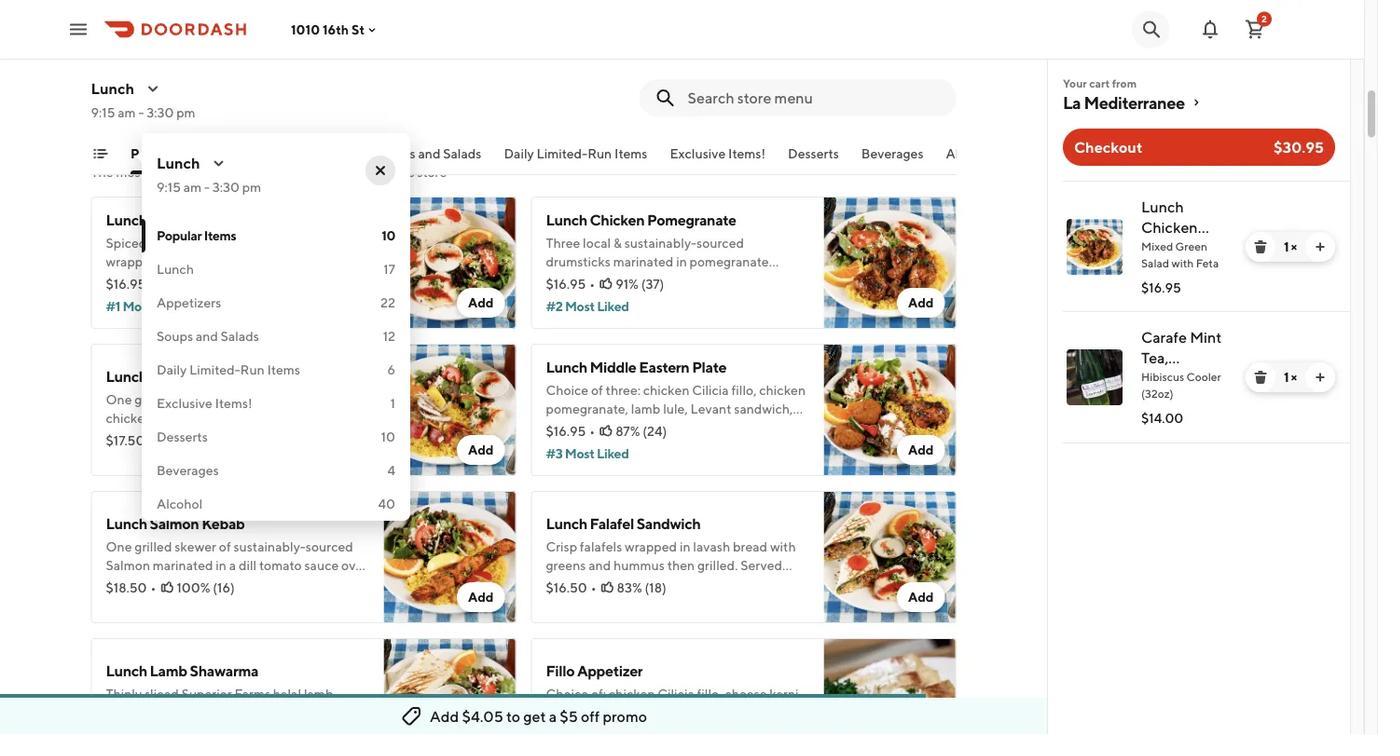Task type: describe. For each thing, give the bounding box(es) containing it.
lunch falafel sandwich
[[546, 515, 701, 533]]

lunch up appetizers
[[157, 262, 194, 277]]

lunch salmon kebab
[[106, 515, 245, 533]]

green
[[1175, 240, 1208, 253]]

1 for $16.95
[[1284, 239, 1289, 255]]

liked for eastern
[[597, 446, 629, 462]]

4
[[387, 463, 395, 478]]

notification bell image
[[1199, 18, 1222, 41]]

lunch salmon kebab image
[[384, 491, 516, 624]]

0 horizontal spatial items!
[[215, 396, 252, 411]]

la
[[1063, 92, 1081, 112]]

$16.95 • for middle
[[546, 424, 595, 439]]

items
[[263, 165, 295, 180]]

mediterranee
[[1084, 92, 1185, 112]]

add button for lunch falafel sandwich
[[897, 583, 945, 613]]

0 vertical spatial daily limited-run items
[[504, 146, 647, 161]]

saffron
[[150, 368, 198, 386]]

add item to cart image for fillo appetizer
[[908, 730, 934, 736]]

chicken right saffron in the left of the page
[[200, 368, 255, 386]]

run inside button
[[587, 146, 611, 161]]

2 button
[[1236, 11, 1274, 48]]

commonly
[[148, 165, 210, 180]]

dishes
[[322, 165, 360, 180]]

94%
[[175, 433, 200, 449]]

appetizers
[[157, 295, 221, 311]]

$16.95 up #1 at left
[[106, 276, 146, 292]]

appetizer
[[577, 663, 643, 680]]

karni
[[770, 687, 799, 702]]

16th
[[323, 22, 349, 37]]

(37)
[[641, 276, 664, 292]]

lunch left 'falafel' in the bottom left of the page
[[546, 515, 587, 533]]

1 vertical spatial run
[[240, 362, 265, 378]]

liked for shawerma
[[154, 299, 187, 314]]

(19)
[[203, 433, 225, 449]]

per
[[719, 705, 739, 721]]

daily limited-run items button
[[504, 145, 647, 174]]

off
[[581, 708, 600, 726]]

feta
[[637, 705, 660, 721]]

91% (37)
[[616, 276, 664, 292]]

menus image
[[211, 156, 226, 171]]

$14.00
[[1141, 411, 1184, 426]]

9:15 am - 3:30 pm for menus icon
[[157, 180, 261, 195]]

checkout
[[1074, 138, 1143, 156]]

st
[[352, 22, 365, 37]]

9:15 for menus image
[[91, 105, 115, 120]]

lunch inside 'lunch chicken pomegranate'
[[1141, 198, 1184, 216]]

#3
[[546, 446, 563, 462]]

1 vertical spatial kebab
[[202, 515, 245, 533]]

close menu navigation image
[[373, 163, 388, 178]]

1 horizontal spatial kebab
[[258, 368, 301, 386]]

0 vertical spatial alcohol
[[946, 146, 992, 161]]

add one to cart image
[[1313, 240, 1328, 255]]

9:15 for menus icon
[[157, 180, 181, 195]]

87% (24)
[[616, 424, 667, 439]]

lunch saffron chicken kebab image
[[384, 344, 516, 477]]

22
[[381, 295, 395, 311]]

0 horizontal spatial beverages
[[157, 463, 219, 478]]

#3 most liked
[[546, 446, 629, 462]]

2 vertical spatial and
[[196, 329, 218, 344]]

lunch left menus image
[[91, 80, 134, 97]]

(16)
[[213, 580, 235, 596]]

#1
[[106, 299, 120, 314]]

chicken up 91%
[[590, 211, 645, 229]]

1 × for $16.95
[[1284, 239, 1297, 255]]

• for salmon
[[151, 580, 156, 596]]

1010
[[291, 22, 320, 37]]

lunch down daily limited-run items button on the top of the page
[[546, 211, 587, 229]]

1 for $14.00
[[1284, 370, 1289, 385]]

1 horizontal spatial lunch chicken pomegranate image
[[1067, 219, 1123, 275]]

lunch chicken pomegranate list
[[1048, 181, 1350, 444]]

salad
[[1141, 256, 1169, 269]]

lunch left "middle"
[[546, 359, 587, 376]]

3:30 for menus image
[[147, 105, 174, 120]]

• for middle
[[590, 424, 595, 439]]

0 vertical spatial desserts
[[788, 146, 839, 161]]

and inside button
[[418, 146, 440, 161]]

- for menus icon
[[204, 180, 210, 195]]

lunch chicken shawerma
[[106, 211, 276, 229]]

your cart from
[[1063, 76, 1137, 90]]

am for menus image
[[118, 105, 136, 120]]

mixed green salad with feta
[[1141, 240, 1219, 269]]

items inside button
[[614, 146, 647, 161]]

0 horizontal spatial pomegranate
[[647, 211, 736, 229]]

get
[[523, 708, 546, 726]]

add button for lunch salmon kebab
[[457, 583, 505, 613]]

$16.50
[[546, 580, 587, 596]]

shawerma
[[207, 211, 276, 229]]

94% (19)
[[175, 433, 225, 449]]

100%
[[177, 580, 210, 596]]

add one to cart image
[[1313, 370, 1328, 385]]

feta
[[1196, 256, 1219, 269]]

cilicia
[[658, 687, 694, 702]]

0 horizontal spatial soups
[[157, 329, 193, 344]]

9:15 am - 3:30 pm for menus image
[[91, 105, 195, 120]]

soups inside button
[[379, 146, 415, 161]]

1 vertical spatial limited-
[[189, 362, 240, 378]]

1 horizontal spatial beverages
[[861, 146, 923, 161]]

lunch falafel sandwich image
[[824, 491, 956, 624]]

exclusive items! button
[[669, 145, 765, 174]]

- for menus image
[[138, 105, 144, 120]]

10 for popular items
[[382, 228, 395, 243]]

1 vertical spatial desserts
[[157, 429, 208, 445]]

1 × for $14.00
[[1284, 370, 1297, 385]]

shawarma
[[190, 663, 258, 680]]

to
[[506, 708, 520, 726]]

this
[[393, 165, 415, 180]]

$18.50 •
[[106, 580, 156, 596]]

83% (18)
[[617, 580, 667, 596]]

daily inside button
[[504, 146, 534, 161]]

salads inside button
[[443, 146, 481, 161]]

beverages button
[[861, 145, 923, 174]]

la mediterranee
[[1063, 92, 1185, 112]]

most
[[116, 165, 145, 180]]

the
[[91, 165, 113, 180]]

#2
[[546, 299, 563, 314]]

(32oz)
[[1141, 387, 1174, 400]]

with
[[1172, 256, 1194, 269]]

$5
[[560, 708, 578, 726]]

fillo appetizer choice of: chicken cilicia fillo, cheese karni fillo, or spinach feta fillo. one per order.
[[546, 663, 799, 721]]

lunch middle eastern plate
[[546, 359, 726, 376]]

desserts button
[[788, 145, 839, 174]]

am for menus icon
[[183, 180, 202, 195]]

open menu image
[[67, 18, 90, 41]]



Task type: locate. For each thing, give the bounding box(es) containing it.
0 horizontal spatial 3:30
[[147, 105, 174, 120]]

1 horizontal spatial desserts
[[788, 146, 839, 161]]

ordered
[[213, 165, 260, 180]]

popular items the most commonly ordered items and dishes from this store
[[91, 137, 447, 180]]

$16.50 •
[[546, 580, 596, 596]]

87%
[[616, 424, 640, 439]]

lunch up mixed
[[1141, 198, 1184, 216]]

add button for lunch chicken pomegranate
[[897, 288, 945, 318]]

daily down '#1 most liked'
[[157, 362, 187, 378]]

• for falafel
[[591, 580, 596, 596]]

0 vertical spatial exclusive items!
[[669, 146, 765, 161]]

-
[[138, 105, 144, 120], [204, 180, 210, 195]]

3:30 down menus image
[[147, 105, 174, 120]]

add item to cart image
[[468, 730, 494, 736], [908, 730, 934, 736]]

1 vertical spatial daily limited-run items
[[157, 362, 300, 378]]

0 vertical spatial 1
[[1284, 239, 1289, 255]]

0 vertical spatial salads
[[443, 146, 481, 161]]

exclusive items!
[[669, 146, 765, 161], [157, 396, 252, 411]]

10 up 4
[[381, 429, 395, 445]]

1 vertical spatial 10
[[381, 429, 395, 445]]

1 horizontal spatial and
[[297, 165, 320, 180]]

1 horizontal spatial fillo,
[[697, 687, 722, 702]]

one
[[691, 705, 717, 721]]

1 horizontal spatial alcohol
[[946, 146, 992, 161]]

0 horizontal spatial daily limited-run items
[[157, 362, 300, 378]]

or
[[574, 705, 586, 721]]

2
[[1262, 14, 1267, 24]]

soups and salads down appetizers
[[157, 329, 259, 344]]

pm up commonly
[[176, 105, 195, 120]]

cooler
[[1187, 370, 1221, 383]]

desserts
[[788, 146, 839, 161], [157, 429, 208, 445]]

10 up 17
[[382, 228, 395, 243]]

9:15
[[91, 105, 115, 120], [157, 180, 181, 195]]

$18.50
[[106, 580, 147, 596]]

$16.95 • up #3
[[546, 424, 595, 439]]

popular items down commonly
[[157, 228, 236, 243]]

9:15 am - 3:30 pm down menus icon
[[157, 180, 261, 195]]

promo
[[603, 708, 647, 726]]

1 × left add one to cart icon at the right bottom of page
[[1284, 370, 1297, 385]]

fillo
[[546, 663, 575, 680]]

•
[[590, 276, 595, 292], [590, 424, 595, 439], [151, 580, 156, 596], [591, 580, 596, 596]]

0 vertical spatial limited-
[[536, 146, 587, 161]]

40
[[378, 497, 395, 512]]

0 vertical spatial 1 ×
[[1284, 239, 1297, 255]]

1 horizontal spatial from
[[1112, 76, 1137, 90]]

pomegranate inside list
[[1141, 239, 1233, 257]]

1 horizontal spatial exclusive
[[669, 146, 725, 161]]

1 vertical spatial soups
[[157, 329, 193, 344]]

show menu categories image
[[93, 146, 108, 161]]

lunch middle eastern plate image
[[824, 344, 956, 477]]

pm left items
[[242, 180, 261, 195]]

salads up 'store'
[[443, 146, 481, 161]]

lamb
[[150, 663, 187, 680]]

9:15 am - 3:30 pm down menus image
[[91, 105, 195, 120]]

2 $16.95 • from the top
[[546, 424, 595, 439]]

pm for menus image
[[176, 105, 195, 120]]

a
[[549, 708, 557, 726]]

- up most on the top left of page
[[138, 105, 144, 120]]

and down appetizers
[[196, 329, 218, 344]]

alcohol button
[[946, 145, 992, 174]]

3:30 down menus icon
[[212, 180, 240, 195]]

0 vertical spatial run
[[587, 146, 611, 161]]

1 vertical spatial salads
[[221, 329, 259, 344]]

0 vertical spatial 10
[[382, 228, 395, 243]]

add item to cart image for lunch lamb shawarma
[[468, 730, 494, 736]]

items! down lunch saffron chicken kebab
[[215, 396, 252, 411]]

0 vertical spatial exclusive
[[669, 146, 725, 161]]

1 vertical spatial ×
[[1291, 370, 1297, 385]]

mixed
[[1141, 240, 1173, 253]]

Item Search search field
[[688, 88, 941, 108]]

1 vertical spatial alcohol
[[157, 497, 203, 512]]

most for lunch chicken shawerma
[[123, 299, 152, 314]]

10 for desserts
[[381, 429, 395, 445]]

0 vertical spatial ×
[[1291, 239, 1297, 255]]

liked right #1 at left
[[154, 299, 187, 314]]

fillo appetizer image
[[824, 639, 956, 736]]

0 vertical spatial items!
[[728, 146, 765, 161]]

most right #2
[[565, 299, 595, 314]]

1 down 6
[[390, 396, 395, 411]]

1 horizontal spatial add item to cart image
[[908, 730, 934, 736]]

popular inside popular items the most commonly ordered items and dishes from this store
[[91, 137, 162, 161]]

limited-
[[536, 146, 587, 161], [189, 362, 240, 378]]

add button for lunch middle eastern plate
[[897, 435, 945, 465]]

0 vertical spatial soups and salads
[[379, 146, 481, 161]]

1 horizontal spatial soups and salads
[[379, 146, 481, 161]]

lunch left the lamb
[[106, 663, 147, 680]]

am
[[118, 105, 136, 120], [183, 180, 202, 195]]

desserts down item search search field
[[788, 146, 839, 161]]

lunch saffron chicken kebab
[[106, 368, 301, 386]]

• for chicken
[[590, 276, 595, 292]]

lunch chicken pomegranate image
[[824, 197, 956, 329], [1067, 219, 1123, 275]]

eastern
[[639, 359, 689, 376]]

1 vertical spatial items!
[[215, 396, 252, 411]]

1 × from the top
[[1291, 239, 1297, 255]]

1 right remove item from cart icon
[[1284, 370, 1289, 385]]

0 horizontal spatial alcohol
[[157, 497, 203, 512]]

chicken down commonly
[[150, 211, 204, 229]]

alcohol right beverages button
[[946, 146, 992, 161]]

liked
[[154, 299, 187, 314], [597, 299, 629, 314], [597, 446, 629, 462]]

0 vertical spatial soups
[[379, 146, 415, 161]]

0 horizontal spatial exclusive
[[157, 396, 212, 411]]

items! inside button
[[728, 146, 765, 161]]

0 horizontal spatial lunch chicken pomegranate
[[546, 211, 736, 229]]

fillo, up one in the bottom right of the page
[[697, 687, 722, 702]]

× for $16.95
[[1291, 239, 1297, 255]]

1 horizontal spatial 9:15
[[157, 180, 181, 195]]

17
[[383, 262, 395, 277]]

× left add one to cart image
[[1291, 239, 1297, 255]]

1 horizontal spatial pomegranate
[[1141, 239, 1233, 257]]

liked for pomegranate
[[597, 299, 629, 314]]

0 horizontal spatial run
[[240, 362, 265, 378]]

0 horizontal spatial -
[[138, 105, 144, 120]]

83%
[[617, 580, 642, 596]]

0 horizontal spatial fillo,
[[546, 705, 571, 721]]

1 × left add one to cart image
[[1284, 239, 1297, 255]]

lunch lamb shawarma image
[[384, 639, 516, 736]]

add
[[468, 295, 494, 311], [908, 295, 934, 311], [468, 442, 494, 458], [908, 442, 934, 458], [468, 590, 494, 605], [908, 590, 934, 605], [430, 708, 459, 726]]

1 horizontal spatial -
[[204, 180, 210, 195]]

desserts right $17.50
[[157, 429, 208, 445]]

0 horizontal spatial daily
[[157, 362, 187, 378]]

0 vertical spatial daily
[[504, 146, 534, 161]]

• up the #2 most liked
[[590, 276, 595, 292]]

limited- inside button
[[536, 146, 587, 161]]

items inside popular items the most commonly ordered items and dishes from this store
[[165, 137, 216, 161]]

popular
[[91, 137, 162, 161], [130, 146, 175, 161], [157, 228, 202, 243]]

$16.95 down salad
[[1141, 280, 1181, 296]]

0 vertical spatial $16.95 •
[[546, 276, 595, 292]]

most right #3
[[565, 446, 595, 462]]

0 horizontal spatial am
[[118, 105, 136, 120]]

1 horizontal spatial daily limited-run items
[[504, 146, 647, 161]]

2 vertical spatial 1
[[390, 396, 395, 411]]

1 vertical spatial am
[[183, 180, 202, 195]]

- left ordered
[[204, 180, 210, 195]]

remove item from cart image
[[1253, 240, 1268, 255]]

liked down 87%
[[597, 446, 629, 462]]

0 horizontal spatial lunch chicken pomegranate image
[[824, 197, 956, 329]]

1 vertical spatial 1
[[1284, 370, 1289, 385]]

1 horizontal spatial exclusive items!
[[669, 146, 765, 161]]

menus image
[[146, 81, 160, 96]]

12
[[383, 329, 395, 344]]

2 1 × from the top
[[1284, 370, 1297, 385]]

lunch left menus icon
[[157, 154, 200, 172]]

lunch left saffron in the left of the page
[[106, 368, 147, 386]]

2 add item to cart image from the left
[[908, 730, 934, 736]]

items!
[[728, 146, 765, 161], [215, 396, 252, 411]]

(24)
[[643, 424, 667, 439]]

1 vertical spatial soups and salads
[[157, 329, 259, 344]]

beverages
[[861, 146, 923, 161], [157, 463, 219, 478]]

hibiscus
[[1141, 370, 1184, 383]]

• up #3 most liked on the bottom left of the page
[[590, 424, 595, 439]]

cheese
[[725, 687, 767, 702]]

from inside popular items the most commonly ordered items and dishes from this store
[[363, 165, 390, 180]]

1 vertical spatial and
[[297, 165, 320, 180]]

9:15 up lunch chicken shawerma
[[157, 180, 181, 195]]

am up most on the top left of page
[[118, 105, 136, 120]]

0 vertical spatial popular items
[[130, 146, 210, 161]]

0 vertical spatial 3:30
[[147, 105, 174, 120]]

items! left desserts button
[[728, 146, 765, 161]]

1 vertical spatial 3:30
[[212, 180, 240, 195]]

#2 most liked
[[546, 299, 629, 314]]

0 horizontal spatial salads
[[221, 329, 259, 344]]

most right #1 at left
[[123, 299, 152, 314]]

1 vertical spatial pomegranate
[[1141, 239, 1233, 257]]

and right items
[[297, 165, 320, 180]]

1010 16th st button
[[291, 22, 380, 37]]

$16.95
[[106, 276, 146, 292], [546, 276, 586, 292], [1141, 280, 1181, 296], [546, 424, 586, 439]]

falafel
[[590, 515, 634, 533]]

1 vertical spatial $16.95 •
[[546, 424, 595, 439]]

1 horizontal spatial items!
[[728, 146, 765, 161]]

chicken
[[150, 211, 204, 229], [590, 211, 645, 229], [1141, 219, 1198, 236], [200, 368, 255, 386]]

9:15 am - 3:30 pm
[[91, 105, 195, 120], [157, 180, 261, 195]]

alcohol up lunch salmon kebab
[[157, 497, 203, 512]]

2 horizontal spatial and
[[418, 146, 440, 161]]

lunch down most on the top left of page
[[106, 211, 147, 229]]

1 horizontal spatial 3:30
[[212, 180, 240, 195]]

1 $16.95 • from the top
[[546, 276, 595, 292]]

soups and salads button
[[379, 145, 481, 174]]

exclusive inside button
[[669, 146, 725, 161]]

soups and salads up 'store'
[[379, 146, 481, 161]]

chicken inside 'lunch chicken pomegranate'
[[1141, 219, 1198, 236]]

1 horizontal spatial salads
[[443, 146, 481, 161]]

items
[[165, 137, 216, 161], [177, 146, 210, 161], [614, 146, 647, 161], [204, 228, 236, 243], [267, 362, 300, 378]]

(18)
[[645, 580, 667, 596]]

and inside popular items the most commonly ordered items and dishes from this store
[[297, 165, 320, 180]]

1 horizontal spatial run
[[587, 146, 611, 161]]

chicken
[[609, 687, 655, 702]]

0 horizontal spatial desserts
[[157, 429, 208, 445]]

0 vertical spatial pm
[[176, 105, 195, 120]]

$16.95 up #3
[[546, 424, 586, 439]]

0 vertical spatial fillo,
[[697, 687, 722, 702]]

am up lunch chicken shawerma
[[183, 180, 202, 195]]

beverages left 'alcohol' button
[[861, 146, 923, 161]]

plate
[[692, 359, 726, 376]]

lunch chicken shawerma image
[[384, 197, 516, 329]]

choice
[[546, 687, 589, 702]]

0 vertical spatial am
[[118, 105, 136, 120]]

$16.95 inside lunch chicken pomegranate list
[[1141, 280, 1181, 296]]

• right $16.50
[[591, 580, 596, 596]]

0 vertical spatial -
[[138, 105, 144, 120]]

soups down appetizers
[[157, 329, 193, 344]]

× left add one to cart icon at the right bottom of page
[[1291, 370, 1297, 385]]

6
[[387, 362, 395, 378]]

0 horizontal spatial soups and salads
[[157, 329, 259, 344]]

daily right soups and salads button
[[504, 146, 534, 161]]

fillo, down choice
[[546, 705, 571, 721]]

soups
[[379, 146, 415, 161], [157, 329, 193, 344]]

1 vertical spatial exclusive items!
[[157, 396, 252, 411]]

$16.95 • up #2
[[546, 276, 595, 292]]

1 vertical spatial fillo,
[[546, 705, 571, 721]]

add $4.05 to get a $5 off promo
[[430, 708, 647, 726]]

popular items up commonly
[[130, 146, 210, 161]]

0 horizontal spatial 9:15
[[91, 105, 115, 120]]

3:30 for menus icon
[[212, 180, 240, 195]]

your
[[1063, 76, 1087, 90]]

0 vertical spatial pomegranate
[[647, 211, 736, 229]]

1 vertical spatial pm
[[242, 180, 261, 195]]

1 add item to cart image from the left
[[468, 730, 494, 736]]

liked down 91%
[[597, 299, 629, 314]]

1010 16th st
[[291, 22, 365, 37]]

and up 'store'
[[418, 146, 440, 161]]

3:30
[[147, 105, 174, 120], [212, 180, 240, 195]]

middle
[[590, 359, 636, 376]]

hibiscus cooler (32oz)
[[1141, 370, 1221, 400]]

0 horizontal spatial pm
[[176, 105, 195, 120]]

salads up lunch saffron chicken kebab
[[221, 329, 259, 344]]

beverages down 94%
[[157, 463, 219, 478]]

1 horizontal spatial daily
[[504, 146, 534, 161]]

2 items, open order cart image
[[1244, 18, 1266, 41]]

0 horizontal spatial add item to cart image
[[468, 730, 494, 736]]

store
[[417, 165, 447, 180]]

most for lunch chicken pomegranate
[[565, 299, 595, 314]]

0 horizontal spatial kebab
[[202, 515, 245, 533]]

remove item from cart image
[[1253, 370, 1268, 385]]

salmon
[[150, 515, 199, 533]]

91%
[[616, 276, 639, 292]]

2 × from the top
[[1291, 370, 1297, 385]]

0 horizontal spatial from
[[363, 165, 390, 180]]

100% (16)
[[177, 580, 235, 596]]

0 horizontal spatial limited-
[[189, 362, 240, 378]]

carafe mint tea, lemonade or hibiscus cooler image
[[1067, 350, 1123, 406]]

1 vertical spatial 1 ×
[[1284, 370, 1297, 385]]

sandwich
[[637, 515, 701, 533]]

1 vertical spatial popular items
[[157, 228, 236, 243]]

lunch lamb shawarma
[[106, 663, 258, 680]]

from up "la mediterranee"
[[1112, 76, 1137, 90]]

× for $14.00
[[1291, 370, 1297, 385]]

soups up this
[[379, 146, 415, 161]]

1 vertical spatial daily
[[157, 362, 187, 378]]

daily
[[504, 146, 534, 161], [157, 362, 187, 378]]

pm for menus icon
[[242, 180, 261, 195]]

salads
[[443, 146, 481, 161], [221, 329, 259, 344]]

lunch left salmon
[[106, 515, 147, 533]]

lunch chicken pomegranate inside lunch chicken pomegranate list
[[1141, 198, 1233, 257]]

1 horizontal spatial lunch chicken pomegranate
[[1141, 198, 1233, 257]]

1 horizontal spatial pm
[[242, 180, 261, 195]]

0 vertical spatial 9:15 am - 3:30 pm
[[91, 105, 195, 120]]

most
[[123, 299, 152, 314], [565, 299, 595, 314], [565, 446, 595, 462]]

$16.95 up #2
[[546, 276, 586, 292]]

daily limited-run items
[[504, 146, 647, 161], [157, 362, 300, 378]]

9:15 up show menu categories image
[[91, 105, 115, 120]]

• right $18.50
[[151, 580, 156, 596]]

1 vertical spatial exclusive
[[157, 396, 212, 411]]

fillo.
[[663, 705, 688, 721]]

1 horizontal spatial am
[[183, 180, 202, 195]]

0 vertical spatial from
[[1112, 76, 1137, 90]]

$16.95 • for chicken
[[546, 276, 595, 292]]

kebab
[[258, 368, 301, 386], [202, 515, 245, 533]]

chicken up mixed
[[1141, 219, 1198, 236]]

1 right remove item from cart image
[[1284, 239, 1289, 255]]

of:
[[591, 687, 606, 702]]

1 1 × from the top
[[1284, 239, 1297, 255]]

1 vertical spatial 9:15 am - 3:30 pm
[[157, 180, 261, 195]]

0 vertical spatial kebab
[[258, 368, 301, 386]]

most for lunch middle eastern plate
[[565, 446, 595, 462]]

from left this
[[363, 165, 390, 180]]



Task type: vqa. For each thing, say whether or not it's contained in the screenshot.


